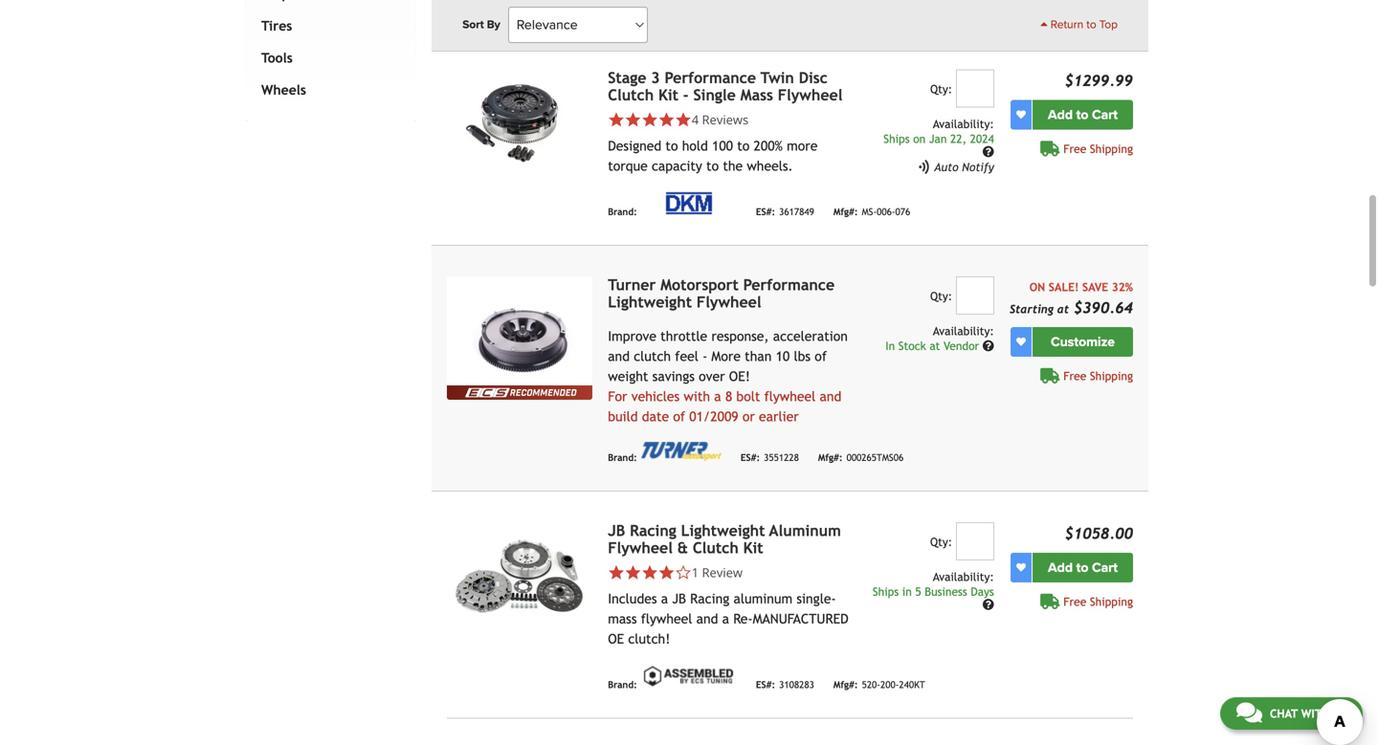 Task type: locate. For each thing, give the bounding box(es) containing it.
0 vertical spatial clutch
[[608, 86, 654, 104]]

performance for motorsport
[[743, 276, 835, 294]]

or
[[743, 409, 755, 424]]

jb racing lightweight aluminum flywheel & clutch kit link
[[608, 522, 841, 557]]

ships
[[884, 132, 910, 145], [873, 585, 899, 599]]

cart
[[1092, 107, 1118, 123], [1092, 560, 1118, 576]]

flywheel up response,
[[697, 293, 762, 311]]

on
[[1030, 280, 1045, 294]]

brand: down build
[[608, 452, 637, 463]]

and
[[608, 349, 630, 364], [820, 389, 842, 404], [696, 611, 718, 627]]

1 free from the top
[[1064, 142, 1087, 155]]

es#: left 3617849
[[756, 206, 775, 217]]

wifi image
[[918, 160, 930, 174]]

jb left "&" at left bottom
[[608, 522, 625, 540]]

2 shipping from the top
[[1090, 369, 1133, 383]]

add down $1058.00
[[1048, 560, 1073, 576]]

2 add from the top
[[1048, 560, 1073, 576]]

free
[[1064, 142, 1087, 155], [1064, 369, 1087, 383], [1064, 595, 1087, 609]]

cart down $1299.99
[[1092, 107, 1118, 123]]

0 vertical spatial -
[[683, 86, 689, 104]]

2 vertical spatial add to wish list image
[[1017, 563, 1026, 573]]

jb inside includes a jb racing aluminum single- mass flywheel and a re-manufactured oe clutch!
[[672, 591, 686, 607]]

2 cart from the top
[[1092, 560, 1118, 576]]

question circle image down the days
[[983, 599, 994, 610]]

shipping down customize link
[[1090, 369, 1133, 383]]

performance for 3
[[665, 69, 756, 86]]

clutch!
[[628, 632, 670, 647]]

0 vertical spatial brand:
[[608, 206, 637, 217]]

1 review link
[[608, 564, 855, 581], [692, 564, 743, 581]]

at down sale!
[[1057, 302, 1069, 316]]

0 vertical spatial racing
[[630, 522, 677, 540]]

1 vertical spatial ships
[[873, 585, 899, 599]]

designed
[[608, 138, 662, 153]]

0 vertical spatial es#:
[[756, 206, 775, 217]]

0 horizontal spatial clutch
[[608, 86, 654, 104]]

es#: for -
[[756, 206, 775, 217]]

2 1 review link from the left
[[692, 564, 743, 581]]

1 add to wish list image from the top
[[1017, 110, 1026, 119]]

stage 3 performance twin disc clutch kit - single mass flywheel
[[608, 69, 843, 104]]

2 horizontal spatial flywheel
[[778, 86, 843, 104]]

kit inside jb racing lightweight aluminum flywheel & clutch kit
[[743, 539, 764, 557]]

add to cart button down $1299.99
[[1033, 100, 1133, 129]]

flywheel inside jb racing lightweight aluminum flywheel & clutch kit
[[608, 539, 673, 557]]

0 vertical spatial add to cart button
[[1033, 100, 1133, 129]]

- right feel
[[703, 349, 708, 364]]

jb
[[608, 522, 625, 540], [672, 591, 686, 607]]

2 qty: from the top
[[930, 289, 953, 303]]

performance inside turner motorsport performance lightweight flywheel
[[743, 276, 835, 294]]

customize link
[[1033, 327, 1133, 357]]

jb down empty star image
[[672, 591, 686, 607]]

for
[[608, 389, 627, 404]]

add to wish list image for $1299.99
[[1017, 110, 1026, 119]]

throttle
[[661, 329, 708, 344]]

1 horizontal spatial at
[[1057, 302, 1069, 316]]

qty: for stage 3 performance twin disc clutch kit - single mass flywheel
[[930, 82, 953, 96]]

return to top
[[1048, 18, 1118, 32]]

racing left "&" at left bottom
[[630, 522, 677, 540]]

brand: down torque
[[608, 206, 637, 217]]

- for more
[[703, 349, 708, 364]]

1 vertical spatial dkm - corporate logo image
[[641, 191, 737, 215]]

turner
[[608, 276, 656, 294]]

lightweight up improve
[[608, 293, 692, 311]]

2 add to cart from the top
[[1048, 560, 1118, 576]]

mass
[[608, 611, 637, 627]]

1 horizontal spatial flywheel
[[697, 293, 762, 311]]

0 vertical spatial with
[[684, 389, 710, 404]]

0 vertical spatial and
[[608, 349, 630, 364]]

0 vertical spatial at
[[1057, 302, 1069, 316]]

ships in 5 business days
[[873, 585, 994, 599]]

0 vertical spatial free
[[1064, 142, 1087, 155]]

flywheel inside improve throttle response, acceleration and clutch feel - more than 10 lbs of weight savings over oe! for vehicles with a 8 bolt flywheel and build date of 01/2009 or earlier
[[764, 389, 816, 404]]

2 vertical spatial free
[[1064, 595, 1087, 609]]

0 vertical spatial question circle image
[[983, 340, 994, 352]]

wheels.
[[747, 158, 793, 174]]

1 vertical spatial add to cart button
[[1033, 553, 1133, 583]]

2 vertical spatial qty:
[[930, 535, 953, 549]]

1 vertical spatial add
[[1048, 560, 1073, 576]]

shipping down $1058.00
[[1090, 595, 1133, 609]]

2 vertical spatial availability:
[[933, 570, 994, 584]]

add to cart down $1299.99
[[1048, 107, 1118, 123]]

question circle image right vendor
[[983, 340, 994, 352]]

1 add to cart from the top
[[1048, 107, 1118, 123]]

1 vertical spatial of
[[673, 409, 685, 424]]

2 vertical spatial flywheel
[[608, 539, 673, 557]]

qty: up in stock at vendor
[[930, 289, 953, 303]]

designed to hold 100 to 200% more torque capacity to the wheels.
[[608, 138, 818, 174]]

performance inside the stage 3 performance twin disc clutch kit - single mass flywheel
[[665, 69, 756, 86]]

es#: left 3108283
[[756, 680, 775, 691]]

kit up "aluminum"
[[743, 539, 764, 557]]

auto notify
[[935, 160, 994, 174]]

1 vertical spatial cart
[[1092, 560, 1118, 576]]

0 vertical spatial mfg#:
[[834, 206, 858, 217]]

question circle image
[[983, 146, 994, 157]]

1 vertical spatial clutch
[[693, 539, 739, 557]]

add to cart down $1058.00
[[1048, 560, 1118, 576]]

stage
[[608, 69, 647, 86]]

0 vertical spatial lightweight
[[608, 293, 692, 311]]

- inside the stage 3 performance twin disc clutch kit - single mass flywheel
[[683, 86, 689, 104]]

1 vertical spatial brand:
[[608, 452, 637, 463]]

shipping for $1058.00
[[1090, 595, 1133, 609]]

200-
[[881, 680, 899, 691]]

flywheel up earlier
[[764, 389, 816, 404]]

assembled by ecs - corporate logo image
[[641, 665, 737, 688]]

flywheel for lightweight
[[608, 539, 673, 557]]

with
[[684, 389, 710, 404], [1301, 707, 1330, 721]]

0 vertical spatial a
[[714, 389, 721, 404]]

1 vertical spatial add to cart
[[1048, 560, 1118, 576]]

22,
[[951, 132, 967, 145]]

shipping down $1299.99
[[1090, 142, 1133, 155]]

4 reviews
[[692, 111, 749, 128]]

tools link
[[257, 42, 396, 74]]

1 vertical spatial flywheel
[[641, 611, 692, 627]]

1 shipping from the top
[[1090, 142, 1133, 155]]

free down customize link
[[1064, 369, 1087, 383]]

availability: for jb racing lightweight aluminum flywheel & clutch kit
[[933, 570, 994, 584]]

flywheel up clutch!
[[641, 611, 692, 627]]

qty: up business
[[930, 535, 953, 549]]

ecs tuning recommends this product. image
[[447, 386, 593, 400]]

3 add to wish list image from the top
[[1017, 563, 1026, 573]]

a right includes
[[661, 591, 668, 607]]

the
[[723, 158, 743, 174]]

mfg#: left ms-
[[834, 206, 858, 217]]

1 horizontal spatial -
[[703, 349, 708, 364]]

availability: up 22, at the top right of page
[[933, 117, 994, 130]]

star image
[[608, 111, 625, 128], [625, 111, 642, 128], [642, 111, 658, 128], [642, 565, 658, 581]]

0 vertical spatial add to wish list image
[[1017, 110, 1026, 119]]

free down $1058.00
[[1064, 595, 1087, 609]]

2 vertical spatial free shipping
[[1064, 595, 1133, 609]]

jan
[[929, 132, 947, 145]]

0 vertical spatial free shipping
[[1064, 142, 1133, 155]]

0 horizontal spatial a
[[661, 591, 668, 607]]

es#:
[[756, 206, 775, 217], [741, 452, 760, 463], [756, 680, 775, 691]]

free shipping for $1058.00
[[1064, 595, 1133, 609]]

kit right stage
[[659, 86, 679, 104]]

0 horizontal spatial flywheel
[[608, 539, 673, 557]]

1 add from the top
[[1048, 107, 1073, 123]]

0 vertical spatial shipping
[[1090, 142, 1133, 155]]

dkm - corporate logo image down capacity
[[641, 191, 737, 215]]

brand: down oe
[[608, 680, 637, 691]]

ships left on
[[884, 132, 910, 145]]

add to wish list image
[[1017, 110, 1026, 119], [1017, 337, 1026, 347], [1017, 563, 1026, 573]]

1 add to cart button from the top
[[1033, 100, 1133, 129]]

1 brand: from the top
[[608, 206, 637, 217]]

with inside 'link'
[[1301, 707, 1330, 721]]

a left 8
[[714, 389, 721, 404]]

1 horizontal spatial with
[[1301, 707, 1330, 721]]

1 free shipping from the top
[[1064, 142, 1133, 155]]

customize
[[1051, 334, 1115, 350]]

1 vertical spatial flywheel
[[697, 293, 762, 311]]

0 horizontal spatial jb
[[608, 522, 625, 540]]

acceleration
[[773, 329, 848, 344]]

ships left in
[[873, 585, 899, 599]]

savings
[[653, 369, 695, 384]]

3 shipping from the top
[[1090, 595, 1133, 609]]

add to cart
[[1048, 107, 1118, 123], [1048, 560, 1118, 576]]

1 vertical spatial a
[[661, 591, 668, 607]]

0 vertical spatial performance
[[665, 69, 756, 86]]

flywheel inside includes a jb racing aluminum single- mass flywheel and a re-manufactured oe clutch!
[[641, 611, 692, 627]]

0 horizontal spatial of
[[673, 409, 685, 424]]

availability:
[[933, 117, 994, 130], [933, 324, 994, 338], [933, 570, 994, 584]]

0 vertical spatial add to cart
[[1048, 107, 1118, 123]]

a left re-
[[722, 611, 729, 627]]

2 horizontal spatial a
[[722, 611, 729, 627]]

2 question circle image from the top
[[983, 599, 994, 610]]

0 vertical spatial flywheel
[[778, 86, 843, 104]]

kit
[[659, 86, 679, 104], [743, 539, 764, 557]]

0 vertical spatial availability:
[[933, 117, 994, 130]]

1 vertical spatial mfg#:
[[818, 452, 843, 463]]

0 vertical spatial dkm - corporate logo image
[[641, 0, 737, 8]]

es#3617849 - ms-006-076 - stage 3 performance twin disc clutch kit - single mass flywheel - designed to hold 100 to 200% more torque capacity to the wheels. - dkm - bmw image
[[447, 69, 593, 178]]

weight
[[608, 369, 648, 384]]

flywheel left "&" at left bottom
[[608, 539, 673, 557]]

availability: up vendor
[[933, 324, 994, 338]]

1 vertical spatial shipping
[[1090, 369, 1133, 383]]

1 vertical spatial racing
[[690, 591, 730, 607]]

4 reviews link down single
[[692, 111, 749, 128]]

1 vertical spatial -
[[703, 349, 708, 364]]

mfg#: for kit
[[834, 680, 858, 691]]

with down over
[[684, 389, 710, 404]]

improve
[[608, 329, 657, 344]]

1 vertical spatial with
[[1301, 707, 1330, 721]]

return
[[1051, 18, 1084, 32]]

0 horizontal spatial with
[[684, 389, 710, 404]]

torque
[[608, 158, 648, 174]]

star image
[[658, 111, 675, 128], [675, 111, 692, 128], [608, 565, 625, 581], [625, 565, 642, 581], [658, 565, 675, 581]]

mfg#:
[[834, 206, 858, 217], [818, 452, 843, 463], [834, 680, 858, 691]]

tires link
[[257, 10, 396, 42]]

tires
[[261, 18, 292, 33]]

availability: up business
[[933, 570, 994, 584]]

1 horizontal spatial of
[[815, 349, 827, 364]]

mfg#: left 000265tms06
[[818, 452, 843, 463]]

dkm - corporate logo image up 3
[[641, 0, 737, 8]]

chat with us
[[1270, 707, 1347, 721]]

availability: for turner motorsport performance lightweight flywheel
[[933, 324, 994, 338]]

racing down 1 review at the bottom right of page
[[690, 591, 730, 607]]

3 brand: from the top
[[608, 680, 637, 691]]

flywheel up more
[[778, 86, 843, 104]]

1 horizontal spatial clutch
[[693, 539, 739, 557]]

and inside includes a jb racing aluminum single- mass flywheel and a re-manufactured oe clutch!
[[696, 611, 718, 627]]

racing
[[630, 522, 677, 540], [690, 591, 730, 607]]

1 vertical spatial kit
[[743, 539, 764, 557]]

1 vertical spatial and
[[820, 389, 842, 404]]

dkm - corporate logo image
[[641, 0, 737, 8], [641, 191, 737, 215]]

sort
[[463, 18, 484, 32]]

2 vertical spatial shipping
[[1090, 595, 1133, 609]]

includes a jb racing aluminum single- mass flywheel and a re-manufactured oe clutch!
[[608, 591, 849, 647]]

clutch
[[608, 86, 654, 104], [693, 539, 739, 557]]

at right stock at the top right
[[930, 339, 940, 353]]

3551228
[[764, 452, 799, 463]]

racing inside jb racing lightweight aluminum flywheel & clutch kit
[[630, 522, 677, 540]]

add to cart button
[[1033, 100, 1133, 129], [1033, 553, 1133, 583]]

of
[[815, 349, 827, 364], [673, 409, 685, 424]]

0 horizontal spatial kit
[[659, 86, 679, 104]]

2 vertical spatial mfg#:
[[834, 680, 858, 691]]

1 vertical spatial free shipping
[[1064, 369, 1133, 383]]

1 vertical spatial qty:
[[930, 289, 953, 303]]

question circle image
[[983, 340, 994, 352], [983, 599, 994, 610]]

es#: for kit
[[756, 680, 775, 691]]

0 vertical spatial qty:
[[930, 82, 953, 96]]

1 question circle image from the top
[[983, 340, 994, 352]]

2 dkm - corporate logo image from the top
[[641, 191, 737, 215]]

mfg#: left '520-' on the right bottom of the page
[[834, 680, 858, 691]]

None number field
[[956, 69, 994, 107], [956, 276, 994, 315], [956, 522, 994, 561], [956, 69, 994, 107], [956, 276, 994, 315], [956, 522, 994, 561]]

free shipping for $1299.99
[[1064, 142, 1133, 155]]

single
[[693, 86, 736, 104]]

0 vertical spatial flywheel
[[764, 389, 816, 404]]

076
[[896, 206, 911, 217]]

1 1 review link from the left
[[608, 564, 855, 581]]

racing inside includes a jb racing aluminum single- mass flywheel and a re-manufactured oe clutch!
[[690, 591, 730, 607]]

1 vertical spatial performance
[[743, 276, 835, 294]]

add to cart button down $1058.00
[[1033, 553, 1133, 583]]

2 availability: from the top
[[933, 324, 994, 338]]

4 reviews link up '100'
[[608, 111, 855, 128]]

1 horizontal spatial kit
[[743, 539, 764, 557]]

flywheel
[[764, 389, 816, 404], [641, 611, 692, 627]]

free down $1299.99
[[1064, 142, 1087, 155]]

free shipping down customize link
[[1064, 369, 1133, 383]]

turner motorsport performance lightweight flywheel link
[[608, 276, 835, 311]]

flywheel inside turner motorsport performance lightweight flywheel
[[697, 293, 762, 311]]

1 vertical spatial availability:
[[933, 324, 994, 338]]

0 vertical spatial ships
[[884, 132, 910, 145]]

1 qty: from the top
[[930, 82, 953, 96]]

0 vertical spatial jb
[[608, 522, 625, 540]]

0 horizontal spatial flywheel
[[641, 611, 692, 627]]

earlier
[[759, 409, 799, 424]]

1 vertical spatial add to wish list image
[[1017, 337, 1026, 347]]

free for $1299.99
[[1064, 142, 1087, 155]]

to right '100'
[[737, 138, 750, 153]]

3 qty: from the top
[[930, 535, 953, 549]]

qty: for turner motorsport performance lightweight flywheel
[[930, 289, 953, 303]]

- left single
[[683, 86, 689, 104]]

1 vertical spatial jb
[[672, 591, 686, 607]]

1 dkm - corporate logo image from the top
[[641, 0, 737, 8]]

0 horizontal spatial at
[[930, 339, 940, 353]]

to up capacity
[[666, 138, 678, 153]]

twin
[[761, 69, 794, 86]]

comments image
[[1237, 702, 1262, 725]]

1 horizontal spatial racing
[[690, 591, 730, 607]]

2 horizontal spatial and
[[820, 389, 842, 404]]

1 vertical spatial free
[[1064, 369, 1087, 383]]

3 availability: from the top
[[933, 570, 994, 584]]

and up weight
[[608, 349, 630, 364]]

of right lbs at top right
[[815, 349, 827, 364]]

to
[[1087, 18, 1097, 32], [1076, 107, 1089, 123], [666, 138, 678, 153], [737, 138, 750, 153], [706, 158, 719, 174], [1076, 560, 1089, 576]]

2 4 reviews link from the left
[[692, 111, 749, 128]]

0 vertical spatial add
[[1048, 107, 1073, 123]]

lightweight up review
[[681, 522, 765, 540]]

free shipping down $1299.99
[[1064, 142, 1133, 155]]

mfg#: for -
[[834, 206, 858, 217]]

2 vertical spatial and
[[696, 611, 718, 627]]

- inside improve throttle response, acceleration and clutch feel - more than 10 lbs of weight savings over oe! for vehicles with a 8 bolt flywheel and build date of 01/2009 or earlier
[[703, 349, 708, 364]]

1 availability: from the top
[[933, 117, 994, 130]]

disc
[[799, 69, 828, 86]]

2 vertical spatial a
[[722, 611, 729, 627]]

2 brand: from the top
[[608, 452, 637, 463]]

2 vertical spatial es#:
[[756, 680, 775, 691]]

1 horizontal spatial jb
[[672, 591, 686, 607]]

more
[[787, 138, 818, 153]]

0 horizontal spatial racing
[[630, 522, 677, 540]]

with left the us
[[1301, 707, 1330, 721]]

than
[[745, 349, 772, 364]]

clutch inside jb racing lightweight aluminum flywheel & clutch kit
[[693, 539, 739, 557]]

1 vertical spatial at
[[930, 339, 940, 353]]

add to cart for $1058.00
[[1048, 560, 1118, 576]]

1 horizontal spatial and
[[696, 611, 718, 627]]

manufactured
[[753, 611, 849, 627]]

2 vertical spatial brand:
[[608, 680, 637, 691]]

free shipping down $1058.00
[[1064, 595, 1133, 609]]

stock
[[899, 339, 926, 353]]

1 vertical spatial lightweight
[[681, 522, 765, 540]]

2 add to cart button from the top
[[1033, 553, 1133, 583]]

4 reviews link
[[608, 111, 855, 128], [692, 111, 749, 128]]

0 vertical spatial cart
[[1092, 107, 1118, 123]]

qty: up ships on jan 22, 2024 at the right top
[[930, 82, 953, 96]]

cart down $1058.00
[[1092, 560, 1118, 576]]

qty: for jb racing lightweight aluminum flywheel & clutch kit
[[930, 535, 953, 549]]

and down acceleration
[[820, 389, 842, 404]]

feel
[[675, 349, 699, 364]]

1 vertical spatial es#:
[[741, 452, 760, 463]]

1 vertical spatial question circle image
[[983, 599, 994, 610]]

1 horizontal spatial a
[[714, 389, 721, 404]]

3 free from the top
[[1064, 595, 1087, 609]]

and left re-
[[696, 611, 718, 627]]

0 vertical spatial kit
[[659, 86, 679, 104]]

tools
[[261, 50, 293, 65]]

clutch up 1 review at the bottom right of page
[[693, 539, 739, 557]]

clutch up designed
[[608, 86, 654, 104]]

performance up acceleration
[[743, 276, 835, 294]]

es#: left the "3551228" at the right of page
[[741, 452, 760, 463]]

question circle image for turner motorsport performance lightweight flywheel
[[983, 340, 994, 352]]

add down $1299.99
[[1048, 107, 1073, 123]]

add for $1058.00
[[1048, 560, 1073, 576]]

cart for $1058.00
[[1092, 560, 1118, 576]]

&
[[677, 539, 688, 557]]

performance up 4 reviews on the top of the page
[[665, 69, 756, 86]]

of right date
[[673, 409, 685, 424]]

1 horizontal spatial flywheel
[[764, 389, 816, 404]]

shipping for $1299.99
[[1090, 142, 1133, 155]]

1 cart from the top
[[1092, 107, 1118, 123]]

0 horizontal spatial -
[[683, 86, 689, 104]]

3 free shipping from the top
[[1064, 595, 1133, 609]]



Task type: vqa. For each thing, say whether or not it's contained in the screenshot.
text box
no



Task type: describe. For each thing, give the bounding box(es) containing it.
ships on jan 22, 2024
[[884, 132, 994, 145]]

520-
[[862, 680, 881, 691]]

availability: for stage 3 performance twin disc clutch kit - single mass flywheel
[[933, 117, 994, 130]]

4
[[692, 111, 699, 128]]

in
[[886, 339, 895, 353]]

ms-
[[862, 206, 877, 217]]

lightweight inside jb racing lightweight aluminum flywheel & clutch kit
[[681, 522, 765, 540]]

date
[[642, 409, 669, 424]]

oe
[[608, 632, 624, 647]]

mfg#: 520-200-240kt
[[834, 680, 925, 691]]

200%
[[754, 138, 783, 153]]

reviews
[[702, 111, 749, 128]]

3108283
[[779, 680, 814, 691]]

lbs
[[794, 349, 811, 364]]

stage 3 performance twin disc clutch kit - single mass flywheel link
[[608, 69, 843, 104]]

chat with us link
[[1220, 698, 1363, 730]]

top
[[1100, 18, 1118, 32]]

hold
[[682, 138, 708, 153]]

1 review
[[692, 564, 743, 581]]

to left the
[[706, 158, 719, 174]]

review
[[702, 564, 743, 581]]

es#3551228 - 000265tms06 -  turner motorsport performance lightweight flywheel - improve throttle response, acceleration and clutch feel - more than 10 lbs of weight savings over oe! - turner motorsport - bmw image
[[447, 276, 593, 386]]

3
[[651, 69, 660, 86]]

improve throttle response, acceleration and clutch feel - more than 10 lbs of weight savings over oe! for vehicles with a 8 bolt flywheel and build date of 01/2009 or earlier
[[608, 329, 848, 424]]

$1058.00
[[1065, 525, 1133, 543]]

01/2009
[[689, 409, 739, 424]]

mass
[[741, 86, 773, 104]]

empty star image
[[675, 565, 692, 581]]

to left top
[[1087, 18, 1097, 32]]

build
[[608, 409, 638, 424]]

brand: for clutch
[[608, 206, 637, 217]]

ships for stage 3 performance twin disc clutch kit - single mass flywheel
[[884, 132, 910, 145]]

motorsport
[[661, 276, 739, 294]]

caret up image
[[1041, 18, 1048, 30]]

0 vertical spatial of
[[815, 349, 827, 364]]

clutch
[[634, 349, 671, 364]]

kit inside the stage 3 performance twin disc clutch kit - single mass flywheel
[[659, 86, 679, 104]]

on
[[913, 132, 926, 145]]

notify
[[962, 160, 994, 174]]

2024
[[970, 132, 994, 145]]

turner motorsport - corporate logo image
[[641, 442, 722, 461]]

2 add to wish list image from the top
[[1017, 337, 1026, 347]]

bolt
[[736, 389, 760, 404]]

business
[[925, 585, 967, 599]]

to down $1058.00
[[1076, 560, 1089, 576]]

es#3108283 - 520-200-240kt - jb racing lightweight aluminum flywheel & clutch kit - includes a jb racing aluminum single-mass flywheel and a re-manufactured  oe clutch! - assembled by ecs - bmw image
[[447, 522, 593, 632]]

single-
[[797, 591, 836, 607]]

capacity
[[652, 158, 702, 174]]

at inside on sale!                         save 32% starting at $390.64
[[1057, 302, 1069, 316]]

mfg#: ms-006-076
[[834, 206, 911, 217]]

turner motorsport performance lightweight flywheel
[[608, 276, 835, 311]]

1
[[692, 564, 699, 581]]

$1299.99
[[1065, 72, 1133, 89]]

on sale!                         save 32% starting at $390.64
[[1010, 280, 1133, 317]]

return to top link
[[1041, 16, 1118, 34]]

jb racing lightweight aluminum flywheel & clutch kit
[[608, 522, 841, 557]]

es#: 3617849
[[756, 206, 814, 217]]

8
[[725, 389, 732, 404]]

sale!
[[1049, 280, 1079, 294]]

star image inside 1 review 'link'
[[642, 565, 658, 581]]

$390.64
[[1074, 299, 1133, 317]]

more
[[712, 349, 741, 364]]

ships for jb racing lightweight aluminum flywheel & clutch kit
[[873, 585, 899, 599]]

jb inside jb racing lightweight aluminum flywheel & clutch kit
[[608, 522, 625, 540]]

mfg#: 000265tms06
[[818, 452, 904, 463]]

oe!
[[729, 369, 750, 384]]

to down $1299.99
[[1076, 107, 1089, 123]]

- for single
[[683, 86, 689, 104]]

question circle image for jb racing lightweight aluminum flywheel & clutch kit
[[983, 599, 994, 610]]

aluminum
[[734, 591, 793, 607]]

wheels
[[261, 82, 306, 97]]

es#: 3108283
[[756, 680, 814, 691]]

0 horizontal spatial and
[[608, 349, 630, 364]]

chat
[[1270, 707, 1298, 721]]

5
[[915, 585, 921, 599]]

starting
[[1010, 302, 1054, 316]]

add for $1299.99
[[1048, 107, 1073, 123]]

2 free shipping from the top
[[1064, 369, 1133, 383]]

add to cart button for $1299.99
[[1033, 100, 1133, 129]]

flywheel for performance
[[697, 293, 762, 311]]

lightweight inside turner motorsport performance lightweight flywheel
[[608, 293, 692, 311]]

auto notify link
[[917, 160, 994, 174]]

over
[[699, 369, 725, 384]]

sort by
[[463, 18, 500, 32]]

re-
[[733, 611, 753, 627]]

2 free from the top
[[1064, 369, 1087, 383]]

flywheel inside the stage 3 performance twin disc clutch kit - single mass flywheel
[[778, 86, 843, 104]]

000265tms06
[[847, 452, 904, 463]]

free for $1058.00
[[1064, 595, 1087, 609]]

brand: for &
[[608, 680, 637, 691]]

vendor
[[944, 339, 979, 353]]

aluminum
[[769, 522, 841, 540]]

a inside improve throttle response, acceleration and clutch feel - more than 10 lbs of weight savings over oe! for vehicles with a 8 bolt flywheel and build date of 01/2009 or earlier
[[714, 389, 721, 404]]

auto
[[935, 160, 959, 174]]

006-
[[877, 206, 896, 217]]

days
[[971, 585, 994, 599]]

cart for $1299.99
[[1092, 107, 1118, 123]]

with inside improve throttle response, acceleration and clutch feel - more than 10 lbs of weight savings over oe! for vehicles with a 8 bolt flywheel and build date of 01/2009 or earlier
[[684, 389, 710, 404]]

10
[[776, 349, 790, 364]]

response,
[[712, 329, 769, 344]]

add to cart button for $1058.00
[[1033, 553, 1133, 583]]

add to cart for $1299.99
[[1048, 107, 1118, 123]]

clutch inside the stage 3 performance twin disc clutch kit - single mass flywheel
[[608, 86, 654, 104]]

by
[[487, 18, 500, 32]]

240kt
[[899, 680, 925, 691]]

32%
[[1112, 280, 1133, 294]]

1 4 reviews link from the left
[[608, 111, 855, 128]]

in
[[902, 585, 912, 599]]

add to wish list image for $1058.00
[[1017, 563, 1026, 573]]

100
[[712, 138, 733, 153]]



